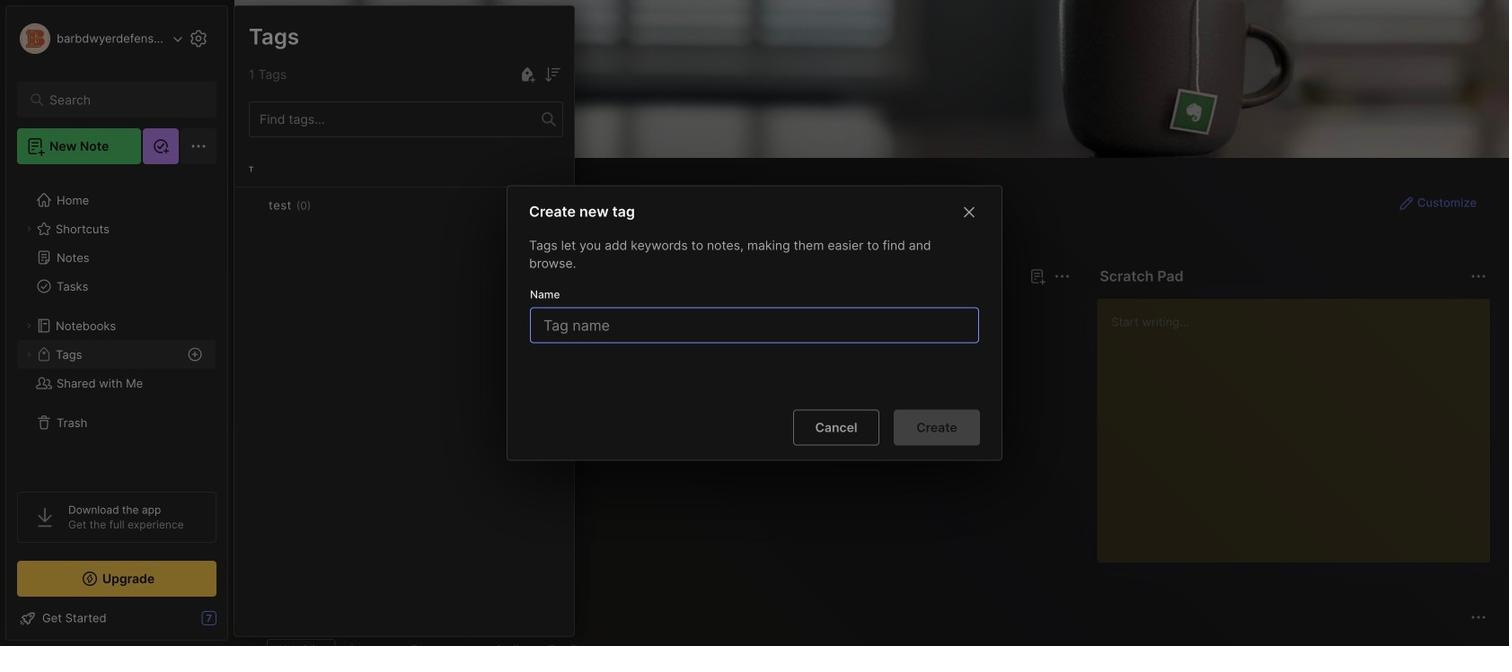 Task type: locate. For each thing, give the bounding box(es) containing it.
row group
[[234, 152, 574, 249]]

tab
[[267, 298, 320, 320]]

expand tags image
[[23, 349, 34, 360]]

Tag name text field
[[542, 309, 971, 343]]

Start writing… text field
[[1112, 299, 1489, 549]]

close image
[[959, 202, 980, 223]]

settings image
[[188, 28, 209, 49]]

tree
[[6, 175, 227, 476]]

None search field
[[49, 89, 193, 110]]

tab list
[[267, 640, 1484, 647]]



Task type: describe. For each thing, give the bounding box(es) containing it.
Find tags… text field
[[250, 107, 542, 132]]

none search field inside main element
[[49, 89, 193, 110]]

main element
[[0, 0, 234, 647]]

Search text field
[[49, 92, 193, 109]]

tree inside main element
[[6, 175, 227, 476]]

create new tag image
[[517, 64, 538, 86]]

expand notebooks image
[[23, 321, 34, 331]]



Task type: vqa. For each thing, say whether or not it's contained in the screenshot.
Outdent image
no



